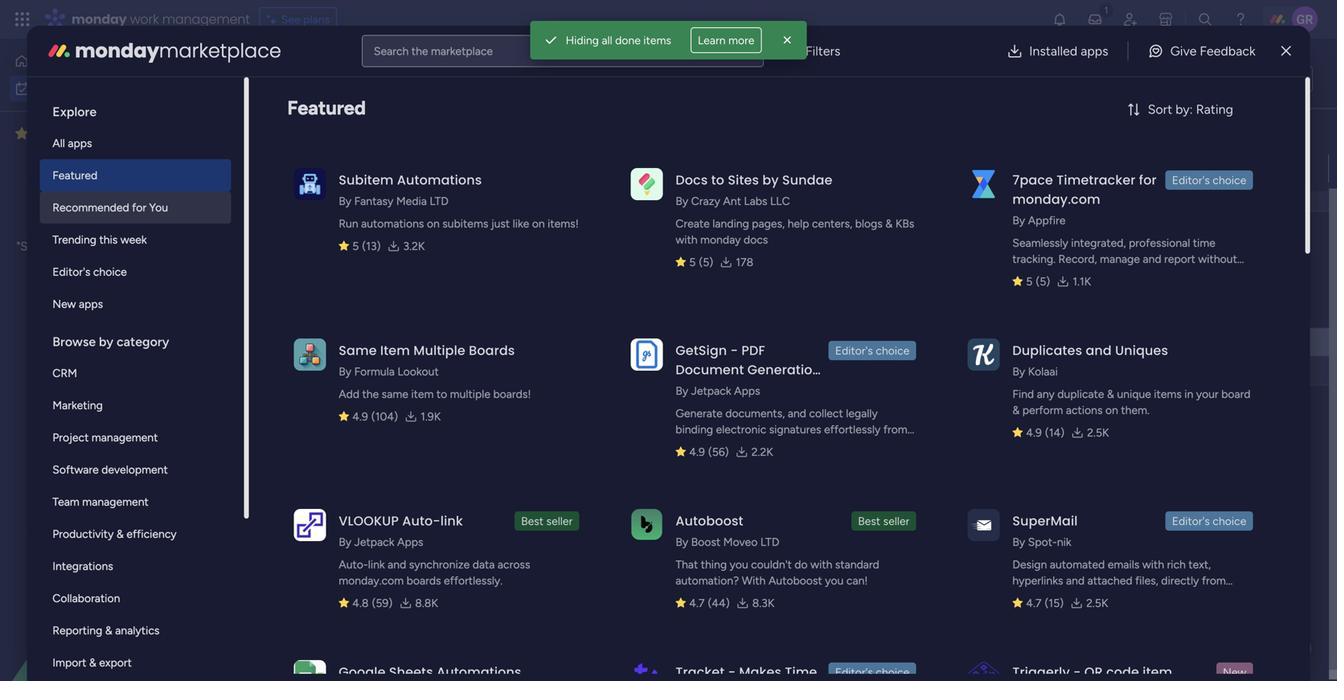 Task type: locate. For each thing, give the bounding box(es) containing it.
jetpack
[[691, 384, 732, 398], [354, 535, 395, 549]]

1 vertical spatial project management link
[[814, 329, 963, 356]]

trending
[[52, 233, 97, 247]]

unique
[[1117, 387, 1152, 401]]

apps for installed apps
[[1081, 43, 1109, 59]]

link inside auto-link and synchronize data across monday.com boards effortlessly.
[[368, 558, 385, 571]]

1 horizontal spatial to
[[711, 171, 725, 189]]

sundae
[[782, 171, 833, 189]]

installed apps button
[[994, 35, 1122, 67]]

collect
[[809, 407, 843, 420]]

and down professional
[[1143, 252, 1162, 266]]

boards up that
[[106, 221, 144, 236]]

1 horizontal spatial your
[[1197, 387, 1219, 401]]

2.5k
[[1087, 426, 1109, 440], [1087, 596, 1109, 610]]

app logo image left boost
[[631, 509, 663, 541]]

monday up the home option
[[72, 10, 127, 28]]

0 vertical spatial week
[[120, 233, 147, 247]]

+ add item up next
[[262, 364, 318, 378]]

editor's choice for supermail
[[1172, 514, 1247, 528]]

your inside 'generate documents, and collect legally binding electronic signatures effortlessly from your monday.com boards'
[[676, 439, 698, 452]]

/ right the date
[[382, 534, 390, 555]]

management
[[162, 10, 250, 28], [92, 431, 158, 444], [82, 495, 149, 509]]

the down formula
[[362, 387, 379, 401]]

0 vertical spatial to-do
[[691, 164, 720, 177]]

5 (5) for seamlessly integrated, professional time tracking. record, manage and report without the extra work.
[[1026, 275, 1051, 288]]

home link
[[10, 48, 195, 74]]

from inside design automated emails with rich text, hyperlinks and attached files, directly from monday.com
[[1202, 574, 1226, 588]]

2.5k down actions
[[1087, 426, 1109, 440]]

your inside "find any duplicate & unique items in your board & perform actions on them."
[[1197, 387, 1219, 401]]

5 left (13) on the top left of page
[[352, 239, 359, 253]]

featured option
[[40, 159, 231, 191]]

home
[[35, 54, 66, 68]]

monday.com up appfire at top
[[1013, 190, 1101, 208]]

178
[[736, 255, 754, 269]]

featured down the all apps
[[52, 168, 98, 182]]

(13)
[[362, 239, 381, 253]]

apps for auto-
[[397, 535, 423, 549]]

record,
[[1059, 252, 1097, 266]]

monday.com down electronic
[[701, 439, 766, 452]]

+
[[262, 191, 269, 204], [262, 364, 269, 378]]

1 horizontal spatial autoboost
[[769, 574, 823, 588]]

app logo image left by spot-nik
[[968, 509, 1000, 541]]

any inside "find any duplicate & unique items in your board & perform actions on them."
[[1037, 387, 1055, 401]]

time
[[1193, 236, 1216, 250]]

0 horizontal spatial with
[[676, 233, 698, 247]]

app logo image for that thing you couldn't do with standard automation? with autoboost you can!
[[631, 509, 663, 541]]

items right done
[[644, 33, 671, 47]]

and up "(59)"
[[388, 558, 406, 571]]

4.7 for supermail
[[1026, 596, 1042, 610]]

0 vertical spatial it
[[1265, 162, 1272, 175]]

+ add item
[[262, 191, 318, 204], [262, 364, 318, 378]]

explore heading
[[40, 90, 231, 127]]

5 down tracking.
[[1026, 275, 1033, 288]]

0 horizontal spatial seller
[[547, 514, 573, 528]]

items left in
[[1154, 387, 1182, 401]]

editor's for supermail
[[1172, 514, 1210, 528]]

& left kbs
[[886, 217, 893, 230]]

for right the jan
[[1139, 171, 1157, 189]]

0 vertical spatial by
[[763, 171, 779, 189]]

ltd down automations
[[430, 194, 449, 208]]

multiple
[[414, 341, 466, 360]]

monday down landing
[[701, 233, 741, 247]]

boards inside auto-link and synchronize data across monday.com boards effortlessly.
[[407, 574, 441, 588]]

supermail
[[1013, 512, 1078, 530]]

1 horizontal spatial week
[[306, 418, 344, 439]]

8.8k
[[415, 596, 438, 610]]

tracking.
[[1013, 252, 1056, 266]]

board inside "find any duplicate & unique items in your board & perform actions on them."
[[1222, 387, 1251, 401]]

1 4.7 from the left
[[689, 596, 705, 610]]

thing
[[701, 558, 727, 571]]

ltd up couldn't
[[761, 535, 780, 549]]

data
[[473, 558, 495, 571]]

0 vertical spatial apps
[[1081, 43, 1109, 59]]

to
[[711, 171, 725, 189], [437, 387, 447, 401]]

1 vertical spatial your
[[676, 439, 698, 452]]

apps
[[1081, 43, 1109, 59], [68, 136, 92, 150], [79, 297, 103, 311]]

marketplace
[[159, 37, 281, 64], [431, 44, 493, 58]]

management up kbs
[[855, 163, 922, 177]]

0 horizontal spatial by jetpack apps
[[339, 535, 423, 549]]

alert
[[531, 21, 807, 60]]

management for task 1
[[855, 163, 922, 177]]

5 for sites
[[689, 255, 696, 269]]

project management option
[[40, 421, 231, 454]]

app logo image for create landing pages, help centers, blogs & kbs with monday docs
[[631, 168, 663, 200]]

jetpack down document
[[691, 384, 732, 398]]

0 vertical spatial ltd
[[430, 194, 449, 208]]

generate
[[676, 407, 723, 420]]

editor's choice inside option
[[52, 265, 127, 279]]

1 vertical spatial link
[[368, 558, 385, 571]]

1 horizontal spatial featured
[[287, 96, 366, 119]]

select product image
[[14, 11, 31, 27]]

1 vertical spatial from
[[1202, 574, 1226, 588]]

seller for autoboost
[[884, 514, 910, 528]]

2 best seller from the left
[[858, 514, 910, 528]]

1 horizontal spatial 4.7
[[1026, 596, 1042, 610]]

monday.com inside 7pace timetracker for monday.com
[[1013, 190, 1101, 208]]

management up "development"
[[92, 431, 158, 444]]

by inside docs to sites by sundae by crazy ant labs llc
[[763, 171, 779, 189]]

boards down signatures
[[769, 439, 803, 452]]

1 best seller from the left
[[521, 514, 573, 528]]

all apps option
[[40, 127, 231, 159]]

for left you
[[132, 201, 146, 214]]

subitem
[[339, 171, 394, 189]]

link down the date
[[368, 558, 385, 571]]

1 vertical spatial apps
[[397, 535, 423, 549]]

2 vertical spatial 0
[[394, 538, 401, 552]]

by inside docs to sites by sundae by crazy ant labs llc
[[676, 194, 689, 208]]

to-do up document
[[691, 337, 720, 350]]

you down yet at the top of page
[[146, 239, 166, 254]]

apps inside installed apps button
[[1081, 43, 1109, 59]]

(5) down tracking.
[[1036, 275, 1051, 288]]

0 vertical spatial do
[[706, 164, 720, 177]]

recommended for you option
[[40, 191, 231, 224]]

4.9 left (14)
[[1026, 426, 1042, 440]]

new for new apps
[[52, 297, 76, 311]]

0 horizontal spatial do
[[795, 558, 808, 571]]

0 vertical spatial featured
[[287, 96, 366, 119]]

featured inside option
[[52, 168, 98, 182]]

close image
[[780, 32, 796, 48]]

1 vertical spatial apps
[[68, 136, 92, 150]]

productivity & efficiency option
[[40, 518, 231, 550]]

auto- up synchronize
[[402, 512, 441, 530]]

app logo image right 1
[[294, 168, 326, 200]]

automated
[[1050, 558, 1105, 571]]

0 vertical spatial project management link
[[814, 155, 963, 182]]

create
[[676, 217, 710, 230]]

boost
[[691, 535, 721, 549]]

working on it
[[1205, 162, 1272, 175]]

rating
[[1196, 102, 1234, 117]]

pdf
[[742, 341, 765, 360]]

monday for monday work management
[[72, 10, 127, 28]]

1 vertical spatial management
[[92, 431, 158, 444]]

lottie animation element
[[0, 519, 205, 681]]

boards
[[106, 221, 144, 236], [769, 439, 803, 452], [407, 574, 441, 588]]

0 vertical spatial to-
[[691, 164, 706, 177]]

your down binding
[[676, 439, 698, 452]]

1 vertical spatial to-
[[691, 337, 706, 350]]

uniques
[[1115, 341, 1169, 360]]

0 vertical spatial for
[[1139, 171, 1157, 189]]

to up 1.9k on the bottom left
[[437, 387, 447, 401]]

project management up legally
[[816, 337, 922, 351]]

browse by category heading
[[40, 320, 231, 357]]

choice for getsign - pdf document generation and esign collection
[[876, 344, 910, 357]]

just
[[491, 217, 510, 230]]

crazy
[[691, 194, 720, 208]]

app logo image left a
[[294, 509, 326, 541]]

apps down access
[[79, 297, 103, 311]]

2 vertical spatial management
[[82, 495, 149, 509]]

2 horizontal spatial the
[[1013, 268, 1029, 282]]

monday.com down "hyperlinks"
[[1013, 590, 1078, 604]]

by spot-nik
[[1013, 535, 1072, 549]]

1 horizontal spatial new
[[243, 133, 266, 147]]

0 vertical spatial autoboost
[[676, 512, 744, 530]]

editor's choice for 7pace timetracker for monday.com
[[1172, 173, 1247, 187]]

0 horizontal spatial apps
[[397, 535, 423, 549]]

search everything image
[[1198, 11, 1214, 27]]

and inside design automated emails with rich text, hyperlinks and attached files, directly from monday.com
[[1066, 574, 1085, 588]]

2 horizontal spatial with
[[1143, 558, 1165, 571]]

esign
[[705, 380, 742, 398]]

monday marketplace image
[[1158, 11, 1174, 27]]

with left standard
[[811, 558, 833, 571]]

learn more
[[698, 33, 755, 47]]

1 + from the top
[[262, 191, 269, 204]]

1 management from the top
[[855, 163, 922, 177]]

2 vertical spatial the
[[362, 387, 379, 401]]

boards down synchronize
[[407, 574, 441, 588]]

it left later
[[122, 257, 129, 272]]

autoboost inside that thing you couldn't do with standard automation? with autoboost you can!
[[769, 574, 823, 588]]

any inside no favorite boards yet "star" any board so that you can easily access it later
[[49, 239, 68, 254]]

4.9
[[352, 410, 368, 423], [1026, 426, 1042, 440], [689, 445, 705, 459]]

1 horizontal spatial jetpack
[[691, 384, 732, 398]]

1 horizontal spatial best
[[858, 514, 881, 528]]

1 seller from the left
[[547, 514, 573, 528]]

4.9 (104)
[[352, 410, 398, 423]]

1 horizontal spatial 4.9
[[689, 445, 705, 459]]

item inside 'button'
[[269, 133, 292, 147]]

monday work management
[[72, 10, 250, 28]]

apps inside new apps "option"
[[79, 297, 103, 311]]

best up 'across'
[[521, 514, 544, 528]]

1 to-do from the top
[[691, 164, 720, 177]]

monday.com
[[1013, 190, 1101, 208], [701, 439, 766, 452], [339, 574, 404, 588], [1013, 590, 1078, 604]]

list box
[[40, 90, 231, 681]]

0 vertical spatial + add item
[[262, 191, 318, 204]]

you left can!
[[825, 574, 844, 588]]

& left analytics
[[105, 624, 112, 637]]

0 inside next week / 0 items
[[359, 423, 366, 436]]

jetpack down vlookup
[[354, 535, 395, 549]]

1 vertical spatial the
[[1013, 268, 1029, 282]]

management up productivity & efficiency
[[82, 495, 149, 509]]

analytics
[[115, 624, 160, 637]]

board
[[71, 239, 103, 254], [1222, 387, 1251, 401]]

best up standard
[[858, 514, 881, 528]]

2 management from the top
[[855, 337, 922, 351]]

2 do from the top
[[706, 337, 720, 350]]

more
[[729, 33, 755, 47]]

ltd inside subitem automations by fantasy media ltd
[[430, 194, 449, 208]]

marketplace right the search
[[431, 44, 493, 58]]

jetpack for vlookup
[[354, 535, 395, 549]]

directly
[[1162, 574, 1199, 588]]

0 vertical spatial your
[[1197, 387, 1219, 401]]

1 project management from the top
[[816, 163, 922, 177]]

on
[[1249, 162, 1262, 175], [427, 217, 440, 230], [532, 217, 545, 230], [1106, 403, 1119, 417]]

2 horizontal spatial you
[[825, 574, 844, 588]]

1 horizontal spatial boards
[[407, 574, 441, 588]]

1
[[285, 162, 290, 176]]

1 vertical spatial 5
[[689, 255, 696, 269]]

from right effortlessly
[[884, 423, 908, 436]]

on inside "find any duplicate & unique items in your board & perform actions on them."
[[1106, 403, 1119, 417]]

to- up the "crazy"
[[691, 164, 706, 177]]

by jetpack apps for vlookup
[[339, 535, 423, 549]]

invite members image
[[1123, 11, 1139, 27]]

4.7 left (15) at the right bottom
[[1026, 596, 1042, 610]]

management inside option
[[82, 495, 149, 509]]

link up synchronize
[[441, 512, 463, 530]]

items inside without a date / 0 items
[[404, 538, 431, 552]]

add up next
[[272, 364, 293, 378]]

1 vertical spatial jetpack
[[354, 535, 395, 549]]

later
[[132, 257, 156, 272]]

lottie animation image
[[0, 519, 205, 681]]

0 inside without a date / 0 items
[[394, 538, 401, 552]]

marketplace down the monday work management
[[159, 37, 281, 64]]

0 horizontal spatial you
[[146, 239, 166, 254]]

autoboost
[[676, 512, 744, 530], [769, 574, 823, 588]]

management for team management
[[82, 495, 149, 509]]

0 vertical spatial boards
[[106, 221, 144, 236]]

to inside docs to sites by sundae by crazy ant labs llc
[[711, 171, 725, 189]]

with inside design automated emails with rich text, hyperlinks and attached files, directly from monday.com
[[1143, 558, 1165, 571]]

project management link up legally
[[814, 329, 963, 356]]

2 horizontal spatial 0
[[394, 538, 401, 552]]

0 left 5 (13)
[[331, 249, 338, 263]]

2.5k for on
[[1087, 426, 1109, 440]]

and up signatures
[[788, 407, 807, 420]]

week right so
[[120, 233, 147, 247]]

1 best from the left
[[521, 514, 544, 528]]

board down favorite
[[71, 239, 103, 254]]

1 do from the top
[[706, 164, 720, 177]]

new inside 'button'
[[243, 133, 266, 147]]

1 vertical spatial any
[[1037, 387, 1055, 401]]

2.5k for monday.com
[[1087, 596, 1109, 610]]

4.7 left (44)
[[689, 596, 705, 610]]

app logo image for find any duplicate & unique items in your board & perform actions on them.
[[968, 338, 1000, 371]]

home option
[[10, 48, 195, 74]]

1 vertical spatial it
[[122, 257, 129, 272]]

1 vertical spatial by jetpack apps
[[339, 535, 423, 549]]

the inside seamlessly integrated, professional time tracking. record, manage and report without the extra work.
[[1013, 268, 1029, 282]]

4.9 left (56)
[[689, 445, 705, 459]]

search the marketplace
[[374, 44, 493, 58]]

help
[[788, 217, 809, 230]]

1 horizontal spatial the
[[412, 44, 428, 58]]

project management up blogs
[[816, 163, 922, 177]]

best for autoboost
[[858, 514, 881, 528]]

seller for vlookup auto-link
[[547, 514, 573, 528]]

favorites
[[35, 126, 88, 141]]

crm
[[52, 366, 77, 380]]

0 horizontal spatial 5
[[352, 239, 359, 253]]

item
[[269, 133, 292, 147], [295, 191, 318, 204], [295, 364, 318, 378], [411, 387, 434, 401]]

1 horizontal spatial ltd
[[761, 535, 780, 549]]

app logo image
[[294, 168, 326, 200], [631, 168, 663, 200], [968, 168, 1000, 200], [294, 338, 326, 371], [631, 338, 663, 371], [968, 338, 1000, 371], [294, 509, 326, 541], [631, 509, 663, 541], [968, 509, 1000, 541]]

app logo image for run automations on subitems just like on items!
[[294, 168, 326, 200]]

do inside that thing you couldn't do with standard automation? with autoboost you can!
[[795, 558, 808, 571]]

monday inside the create landing pages, help centers, blogs & kbs with monday docs
[[701, 233, 741, 247]]

monday.com inside design automated emails with rich text, hyperlinks and attached files, directly from monday.com
[[1013, 590, 1078, 604]]

on left them.
[[1106, 403, 1119, 417]]

0 horizontal spatial 4.7
[[689, 596, 705, 610]]

task 1
[[261, 162, 290, 176]]

by up find
[[1013, 365, 1026, 378]]

1 vertical spatial project management
[[816, 337, 922, 351]]

1 horizontal spatial 0
[[359, 423, 366, 436]]

project up centers,
[[816, 163, 853, 177]]

0 vertical spatial by jetpack apps
[[676, 384, 760, 398]]

and up generate at the bottom of page
[[676, 380, 702, 398]]

by jetpack apps
[[676, 384, 760, 398], [339, 535, 423, 549]]

1 vertical spatial do
[[706, 337, 720, 350]]

& inside the create landing pages, help centers, blogs & kbs with monday docs
[[886, 217, 893, 230]]

2 vertical spatial monday
[[701, 233, 741, 247]]

0 horizontal spatial 4.9
[[352, 410, 368, 423]]

0 vertical spatial you
[[146, 239, 166, 254]]

0 vertical spatial new
[[243, 133, 266, 147]]

1 vertical spatial management
[[855, 337, 922, 351]]

& down find
[[1013, 403, 1020, 417]]

items down the same
[[369, 423, 397, 436]]

best for vlookup auto-link
[[521, 514, 544, 528]]

1 vertical spatial for
[[132, 201, 146, 214]]

2 vertical spatial boards
[[407, 574, 441, 588]]

timetracker
[[1057, 171, 1136, 189]]

the down tracking.
[[1013, 268, 1029, 282]]

project management link for project
[[814, 329, 963, 356]]

effortlessly
[[824, 423, 881, 436]]

date
[[345, 534, 379, 555]]

list
[[1292, 72, 1306, 86]]

1 vertical spatial autoboost
[[769, 574, 823, 588]]

sites
[[728, 171, 759, 189]]

2 + add item from the top
[[262, 364, 318, 378]]

editor's inside option
[[52, 265, 90, 279]]

by down docs on the top of the page
[[676, 194, 689, 208]]

5 (5) down create
[[689, 255, 714, 269]]

seller
[[547, 514, 573, 528], [884, 514, 910, 528]]

add down 1
[[272, 191, 293, 204]]

1 project management link from the top
[[814, 155, 963, 182]]

0 vertical spatial from
[[884, 423, 908, 436]]

(5) for the
[[1036, 275, 1051, 288]]

best seller for vlookup auto-link
[[521, 514, 573, 528]]

0 horizontal spatial to
[[437, 387, 447, 401]]

to- up document
[[691, 337, 706, 350]]

monday down work
[[75, 37, 159, 64]]

productivity
[[52, 527, 114, 541]]

software development
[[52, 463, 168, 477]]

(5) left 178 at top
[[699, 255, 714, 269]]

pages,
[[752, 217, 785, 230]]

notifications image
[[1052, 11, 1068, 27]]

with
[[742, 574, 766, 588]]

do right couldn't
[[795, 558, 808, 571]]

monday.com inside auto-link and synchronize data across monday.com boards effortlessly.
[[339, 574, 404, 588]]

1 horizontal spatial (5)
[[1036, 275, 1051, 288]]

text,
[[1189, 558, 1211, 571]]

0 horizontal spatial your
[[676, 439, 698, 452]]

0 vertical spatial link
[[441, 512, 463, 530]]

1 vertical spatial week
[[306, 418, 344, 439]]

1 image
[[1099, 1, 1114, 19]]

1 vertical spatial new
[[52, 297, 76, 311]]

2.5k down attached
[[1087, 596, 1109, 610]]

0 horizontal spatial from
[[884, 423, 908, 436]]

done
[[615, 33, 641, 47]]

design automated emails with rich text, hyperlinks and attached files, directly from monday.com
[[1013, 558, 1226, 604]]

efficiency
[[127, 527, 177, 541]]

featured up filter dashboard by text search box
[[287, 96, 366, 119]]

2 best from the left
[[858, 514, 881, 528]]

5 (5) down tracking.
[[1026, 275, 1051, 288]]

project management for task 1
[[816, 163, 922, 177]]

by inside heading
[[99, 334, 113, 349]]

1 vertical spatial do
[[795, 558, 808, 571]]

3.2k
[[403, 239, 425, 253]]

0 horizontal spatial best
[[521, 514, 544, 528]]

2 vertical spatial apps
[[79, 297, 103, 311]]

2 horizontal spatial boards
[[769, 439, 803, 452]]

0 vertical spatial 5 (5)
[[689, 255, 714, 269]]

board inside no favorite boards yet "star" any board so that you can easily access it later
[[71, 239, 103, 254]]

app logo image left 7pace
[[968, 168, 1000, 200]]

project management link up kbs
[[814, 155, 963, 182]]

management inside 'option'
[[92, 431, 158, 444]]

1 vertical spatial monday
[[75, 37, 159, 64]]

0 vertical spatial do
[[1276, 72, 1289, 86]]

+ add item down 1
[[262, 191, 318, 204]]

give feedback button
[[1135, 35, 1269, 67]]

filters button
[[777, 35, 854, 67]]

"star"
[[16, 239, 46, 254]]

monday.com up the 4.8 (59)
[[339, 574, 404, 588]]

by jetpack apps down vlookup
[[339, 535, 423, 549]]

by down vlookup
[[339, 535, 352, 549]]

editor's choice option
[[40, 256, 231, 288]]

and left 'mar'
[[1086, 341, 1112, 360]]

with down create
[[676, 233, 698, 247]]

1 horizontal spatial you
[[730, 558, 748, 571]]

1 horizontal spatial seller
[[884, 514, 910, 528]]

app logo image left docs on the top of the page
[[631, 168, 663, 200]]

by inside duplicates and uniques by kolaai
[[1013, 365, 1026, 378]]

by boost moveo ltd
[[676, 535, 780, 549]]

0 horizontal spatial jetpack
[[354, 535, 395, 549]]

items up synchronize
[[404, 538, 431, 552]]

2 project management link from the top
[[814, 329, 963, 356]]

5 (5) for create landing pages, help centers, blogs & kbs with monday docs
[[689, 255, 714, 269]]

for inside 7pace timetracker for monday.com
[[1139, 171, 1157, 189]]

new inside "option"
[[52, 297, 76, 311]]

apps up documents,
[[734, 384, 760, 398]]

centers,
[[812, 217, 853, 230]]

best seller up 'across'
[[521, 514, 573, 528]]

0 vertical spatial 4.9
[[352, 410, 368, 423]]

0 horizontal spatial board
[[71, 239, 103, 254]]

0 horizontal spatial best seller
[[521, 514, 573, 528]]

to-do up the "crazy"
[[691, 164, 720, 177]]

you inside no favorite boards yet "star" any board so that you can easily access it later
[[146, 239, 166, 254]]

by down same
[[339, 365, 352, 378]]

2 4.7 from the left
[[1026, 596, 1042, 610]]

0 horizontal spatial week
[[120, 233, 147, 247]]

2 seller from the left
[[884, 514, 910, 528]]

apps inside all apps option
[[68, 136, 92, 150]]

0 horizontal spatial featured
[[52, 168, 98, 182]]

new for new item
[[243, 133, 266, 147]]

0 horizontal spatial auto-
[[339, 558, 368, 571]]

2 horizontal spatial new
[[1223, 666, 1247, 679]]

2 project management from the top
[[816, 337, 922, 351]]

1 vertical spatial you
[[730, 558, 748, 571]]



Task type: describe. For each thing, give the bounding box(es) containing it.
work
[[130, 10, 159, 28]]

export
[[99, 656, 132, 670]]

monday.com inside 'generate documents, and collect legally binding electronic signatures effortlessly from your monday.com boards'
[[701, 439, 766, 452]]

auto- inside auto-link and synchronize data across monday.com boards effortlessly.
[[339, 558, 368, 571]]

new item button
[[236, 127, 298, 153]]

on right working at the right of the page
[[1249, 162, 1262, 175]]

create landing pages, help centers, blogs & kbs with monday docs
[[676, 217, 915, 247]]

2 + from the top
[[262, 364, 269, 378]]

import & export
[[52, 656, 132, 670]]

by jetpack apps for getsign
[[676, 384, 760, 398]]

choice for supermail
[[1213, 514, 1247, 528]]

1 horizontal spatial /
[[382, 534, 390, 555]]

software development option
[[40, 454, 231, 486]]

same item multiple boards by formula lookout
[[339, 341, 515, 378]]

1 to- from the top
[[691, 164, 706, 177]]

give
[[1171, 43, 1197, 59]]

editor's for getsign - pdf document generation and esign collection
[[835, 344, 873, 357]]

1.1k
[[1073, 275, 1092, 288]]

nik
[[1057, 535, 1072, 549]]

list box containing explore
[[40, 90, 231, 681]]

productivity & efficiency
[[52, 527, 177, 541]]

& left "efficiency"
[[117, 527, 124, 541]]

moveo
[[724, 535, 758, 549]]

browse by category
[[52, 334, 169, 349]]

monday for monday marketplace
[[75, 37, 159, 64]]

integrations option
[[40, 550, 231, 582]]

2 horizontal spatial 5
[[1026, 275, 1033, 288]]

work.
[[1060, 268, 1087, 282]]

0 vertical spatial management
[[162, 10, 250, 28]]

app logo image for design automated emails with rich text, hyperlinks and attached files, directly from monday.com
[[968, 509, 1000, 541]]

choice for 7pace timetracker for monday.com
[[1213, 173, 1247, 187]]

greg robinson image
[[1292, 6, 1318, 32]]

boards inside 'generate documents, and collect legally binding electronic signatures effortlessly from your monday.com boards'
[[769, 439, 803, 452]]

collection
[[745, 380, 811, 398]]

on right like on the left of the page
[[532, 217, 545, 230]]

2 to-do from the top
[[691, 337, 720, 350]]

without
[[1199, 252, 1238, 266]]

with inside the create landing pages, help centers, blogs & kbs with monday docs
[[676, 233, 698, 247]]

give feedback
[[1171, 43, 1256, 59]]

items inside next week / 0 items
[[369, 423, 397, 436]]

and inside duplicates and uniques by kolaai
[[1086, 341, 1112, 360]]

next
[[270, 418, 302, 439]]

management for project management
[[92, 431, 158, 444]]

apps for new apps
[[79, 297, 103, 311]]

the for add the same item to multiple boards!
[[362, 387, 379, 401]]

auto-link and synchronize data across monday.com boards effortlessly.
[[339, 558, 530, 588]]

find any duplicate & unique items in your board & perform actions on them.
[[1013, 387, 1251, 417]]

filters
[[806, 43, 841, 59]]

team
[[52, 495, 79, 509]]

reporting
[[52, 624, 102, 637]]

automations
[[361, 217, 424, 230]]

v2 overdue deadline image
[[1075, 161, 1088, 176]]

monday marketplace image
[[46, 38, 72, 64]]

favorite
[[59, 221, 103, 236]]

documents,
[[726, 407, 785, 420]]

trending this week
[[52, 233, 147, 247]]

items down run at the top of page
[[341, 249, 368, 263]]

dapulse x slim image
[[1282, 41, 1291, 61]]

(104)
[[371, 410, 398, 423]]

0 vertical spatial 0
[[331, 249, 338, 263]]

1 horizontal spatial link
[[441, 512, 463, 530]]

boards
[[469, 341, 515, 360]]

items inside "find any duplicate & unique items in your board & perform actions on them."
[[1154, 387, 1182, 401]]

1 vertical spatial ltd
[[761, 535, 780, 549]]

formula
[[354, 365, 395, 378]]

1 horizontal spatial marketplace
[[431, 44, 493, 58]]

app logo image for seamlessly integrated, professional time tracking. record, manage and report without the extra work.
[[968, 168, 1000, 200]]

& inside "option"
[[89, 656, 96, 670]]

manage
[[1100, 252, 1140, 266]]

2 vertical spatial new
[[1223, 666, 1247, 679]]

project left same
[[261, 336, 297, 349]]

choice inside option
[[93, 265, 127, 279]]

1 horizontal spatial it
[[1265, 162, 1272, 175]]

v2 star 2 image
[[15, 124, 28, 143]]

by inside subitem automations by fantasy media ltd
[[339, 194, 352, 208]]

run automations on subitems just like on items!
[[339, 217, 579, 230]]

5 for by
[[352, 239, 359, 253]]

1 vertical spatial add
[[272, 364, 293, 378]]

items inside alert
[[644, 33, 671, 47]]

(5) for docs
[[699, 255, 714, 269]]

jetpack for getsign
[[691, 384, 732, 398]]

hiding
[[566, 33, 599, 47]]

binding
[[676, 423, 713, 436]]

1.9k
[[421, 410, 441, 423]]

marketing option
[[40, 389, 231, 421]]

my work
[[237, 61, 345, 97]]

apps for all apps
[[68, 136, 92, 150]]

by up generate at the bottom of page
[[676, 384, 689, 398]]

collaboration
[[52, 592, 120, 605]]

0 horizontal spatial /
[[348, 418, 355, 439]]

2.2k
[[752, 445, 773, 459]]

4.9 (56)
[[689, 445, 729, 459]]

appfire
[[1028, 214, 1066, 227]]

4.9 for duplicates
[[1026, 426, 1042, 440]]

item
[[380, 341, 410, 360]]

app logo image for add the same item to multiple boards!
[[294, 338, 326, 371]]

crm option
[[40, 357, 231, 389]]

it inside no favorite boards yet "star" any board so that you can easily access it later
[[122, 257, 129, 272]]

add the same item to multiple boards!
[[339, 387, 531, 401]]

hiding all done items
[[566, 33, 671, 47]]

(59)
[[372, 596, 393, 610]]

work
[[280, 61, 345, 97]]

give feedback link
[[1135, 35, 1269, 67]]

reporting & analytics option
[[40, 614, 231, 647]]

0 vertical spatial add
[[272, 191, 293, 204]]

best seller for autoboost
[[858, 514, 910, 528]]

sort by: rating button
[[1098, 97, 1267, 122]]

and inside auto-link and synchronize data across monday.com boards effortlessly.
[[388, 558, 406, 571]]

run
[[339, 217, 358, 230]]

update feed image
[[1087, 11, 1103, 27]]

by left appfire at top
[[1013, 214, 1026, 227]]

& left unique
[[1107, 387, 1115, 401]]

new item
[[243, 133, 292, 147]]

that thing you couldn't do with standard automation? with autoboost you can!
[[676, 558, 880, 588]]

same
[[339, 341, 377, 360]]

project management link for task 1
[[814, 155, 963, 182]]

by up that
[[676, 535, 689, 549]]

management for project
[[855, 337, 922, 351]]

4.7 (15)
[[1026, 596, 1064, 610]]

without a date / 0 items
[[270, 534, 431, 555]]

kbs
[[896, 217, 915, 230]]

all
[[52, 136, 65, 150]]

installed apps
[[1030, 43, 1109, 59]]

with inside that thing you couldn't do with standard automation? with autoboost you can!
[[811, 558, 833, 571]]

and inside getsign - pdf document generation and esign collection
[[676, 380, 702, 398]]

project up 'generation'
[[816, 337, 853, 351]]

document
[[676, 361, 744, 379]]

can!
[[847, 574, 868, 588]]

that
[[121, 239, 143, 254]]

editor's for 7pace timetracker for monday.com
[[1172, 173, 1210, 187]]

duplicates
[[1013, 341, 1083, 360]]

2 vertical spatial you
[[825, 574, 844, 588]]

hyperlinks
[[1013, 574, 1064, 588]]

team management option
[[40, 486, 231, 518]]

by left spot-
[[1013, 535, 1026, 549]]

do inside button
[[1276, 72, 1289, 86]]

automation?
[[676, 574, 739, 588]]

project inside project management 'option'
[[52, 431, 89, 444]]

editor's choice for getsign - pdf document generation and esign collection
[[835, 344, 910, 357]]

alert containing hiding all done items
[[531, 21, 807, 60]]

favorites button
[[11, 120, 157, 147]]

no favorite boards yet "star" any board so that you can easily access it later
[[16, 221, 189, 272]]

week inside option
[[120, 233, 147, 247]]

0 horizontal spatial autoboost
[[676, 512, 744, 530]]

apps for -
[[734, 384, 760, 398]]

Filter dashboard by text search field
[[305, 127, 451, 153]]

report
[[1165, 252, 1196, 266]]

help image
[[1233, 11, 1249, 27]]

0 vertical spatial auto-
[[402, 512, 441, 530]]

media
[[396, 194, 427, 208]]

professional
[[1129, 236, 1191, 250]]

plans
[[303, 12, 330, 26]]

and inside 'generate documents, and collect legally binding electronic signatures effortlessly from your monday.com boards'
[[788, 407, 807, 420]]

by inside same item multiple boards by formula lookout
[[339, 365, 352, 378]]

boards inside no favorite boards yet "star" any board so that you can easily access it later
[[106, 221, 144, 236]]

attached
[[1088, 574, 1133, 588]]

for inside option
[[132, 201, 146, 214]]

effortlessly.
[[444, 574, 503, 588]]

4.7 for autoboost
[[689, 596, 705, 610]]

and inside seamlessly integrated, professional time tracking. record, manage and report without the extra work.
[[1143, 252, 1162, 266]]

working
[[1205, 162, 1246, 175]]

0 horizontal spatial marketplace
[[159, 37, 281, 64]]

category
[[117, 334, 169, 349]]

project management for project
[[816, 337, 922, 351]]

new apps
[[52, 297, 103, 311]]

on down media
[[427, 217, 440, 230]]

import & export option
[[40, 647, 231, 679]]

2 vertical spatial 4.9
[[689, 445, 705, 459]]

8.3k
[[752, 596, 775, 610]]

the for search the marketplace
[[412, 44, 428, 58]]

by appfire
[[1013, 214, 1066, 227]]

new apps option
[[40, 288, 231, 320]]

a
[[331, 534, 341, 555]]

7pace timetracker for monday.com
[[1013, 171, 1157, 208]]

1 vertical spatial to
[[437, 387, 447, 401]]

4.9 for same
[[352, 410, 368, 423]]

app logo image for auto-link and synchronize data across monday.com boards effortlessly.
[[294, 509, 326, 541]]

mar
[[1112, 336, 1130, 349]]

2 vertical spatial add
[[339, 387, 360, 401]]

collaboration option
[[40, 582, 231, 614]]

seamlessly integrated, professional time tracking. record, manage and report without the extra work.
[[1013, 236, 1238, 282]]

app logo image for generate documents, and collect legally binding electronic signatures effortlessly from your monday.com boards
[[631, 338, 663, 371]]

jan 23
[[1110, 162, 1141, 175]]

from inside 'generate documents, and collect legally binding electronic signatures effortlessly from your monday.com boards'
[[884, 423, 908, 436]]

1 + add item from the top
[[262, 191, 318, 204]]

yet
[[147, 221, 165, 236]]

getsign - pdf document generation and esign collection
[[676, 341, 821, 398]]

duplicates and uniques by kolaai
[[1013, 341, 1169, 378]]

trending this week option
[[40, 224, 231, 256]]

(14)
[[1045, 426, 1065, 440]]

2 to- from the top
[[691, 337, 706, 350]]

sort by: rating
[[1148, 102, 1234, 117]]

reporting & analytics
[[52, 624, 160, 637]]

by:
[[1176, 102, 1193, 117]]

explore
[[52, 104, 97, 119]]



Task type: vqa. For each thing, say whether or not it's contained in the screenshot.
THE "CENTER"
no



